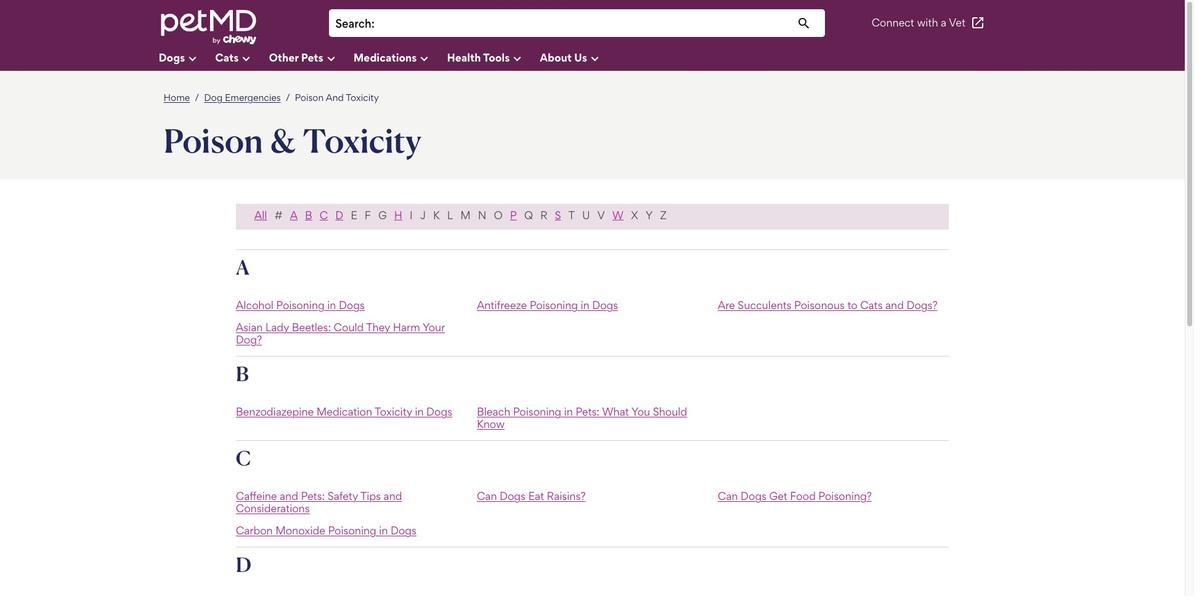 Task type: vqa. For each thing, say whether or not it's contained in the screenshot.
# BUTTON at the top of the page
yes



Task type: describe. For each thing, give the bounding box(es) containing it.
asian
[[236, 321, 263, 334]]

health tools
[[447, 51, 510, 64]]

alcohol poisoning in dogs link
[[236, 299, 365, 312]]

# button
[[271, 209, 286, 222]]

lady
[[265, 321, 289, 334]]

antifreeze
[[477, 299, 527, 312]]

z button
[[657, 209, 670, 222]]

can dogs eat raisins?
[[477, 490, 586, 503]]

h button
[[390, 209, 406, 222]]

n button
[[474, 209, 490, 222]]

cats button
[[215, 46, 269, 71]]

emergencies
[[225, 92, 281, 104]]

cats inside 'popup button'
[[215, 51, 239, 64]]

food
[[790, 490, 816, 503]]

y button
[[642, 209, 657, 222]]

home link
[[164, 92, 190, 104]]

e button
[[347, 209, 361, 222]]

carbon monoxide poisoning in dogs
[[236, 524, 417, 537]]

caffeine
[[236, 490, 277, 503]]

v button
[[594, 209, 609, 222]]

w
[[612, 209, 624, 222]]

z
[[660, 209, 667, 222]]

toxicity for &
[[303, 120, 422, 161]]

bleach poisoning in pets: what you should know link
[[477, 405, 687, 431]]

b inside button
[[305, 209, 312, 222]]

what
[[602, 405, 629, 418]]

carbon monoxide poisoning in dogs link
[[236, 524, 417, 537]]

medication
[[317, 405, 372, 418]]

l button
[[444, 209, 457, 222]]

&
[[270, 120, 296, 161]]

alcohol poisoning in dogs
[[236, 299, 365, 312]]

you
[[631, 405, 650, 418]]

dogs inside "dropdown button"
[[159, 51, 185, 64]]

b button
[[301, 209, 316, 222]]

poisoning?
[[819, 490, 872, 503]]

could
[[334, 321, 364, 334]]

health
[[447, 51, 481, 64]]

to
[[848, 299, 858, 312]]

l
[[447, 209, 453, 222]]

all button
[[251, 209, 271, 222]]

other pets button
[[269, 46, 354, 71]]

toxicity for and
[[346, 92, 379, 104]]

they
[[366, 321, 390, 334]]

a button
[[286, 209, 301, 222]]

y
[[646, 209, 653, 222]]

petmd home image
[[159, 8, 257, 46]]

monoxide
[[276, 524, 325, 537]]

succulents
[[738, 299, 792, 312]]

pets
[[301, 51, 323, 64]]

p
[[510, 209, 517, 222]]

other
[[269, 51, 299, 64]]

g button
[[375, 209, 390, 222]]

v
[[597, 209, 605, 222]]

caffeine and pets: safety tips and considerations
[[236, 490, 402, 515]]

d button
[[332, 209, 347, 222]]

poisonous
[[794, 299, 845, 312]]

n
[[478, 209, 486, 222]]

know
[[477, 418, 505, 431]]

asian lady beetles: could they harm your dog?
[[236, 321, 445, 346]]

o button
[[490, 209, 506, 222]]

antifreeze poisoning in dogs
[[477, 299, 618, 312]]

in for antifreeze poisoning in dogs
[[581, 299, 590, 312]]

about us button
[[540, 46, 617, 71]]

asian lady beetles: could they harm your dog? link
[[236, 321, 445, 346]]

considerations
[[236, 502, 310, 515]]

0 horizontal spatial and
[[280, 490, 298, 503]]

r button
[[537, 209, 551, 222]]

p button
[[506, 209, 520, 222]]

0 horizontal spatial b
[[236, 362, 249, 386]]

eat
[[528, 490, 544, 503]]

can for can dogs get food poisoning?
[[718, 490, 738, 503]]

health tools button
[[447, 46, 540, 71]]

about
[[540, 51, 572, 64]]

and for considerations
[[384, 490, 402, 503]]

dog?
[[236, 333, 262, 346]]

k button
[[429, 209, 444, 222]]

m
[[460, 209, 471, 222]]

q button
[[520, 209, 537, 222]]

benzodiazepine medication toxicity in dogs
[[236, 405, 452, 418]]

1 horizontal spatial cats
[[860, 299, 883, 312]]

q
[[524, 209, 533, 222]]

can dogs eat raisins? link
[[477, 490, 586, 503]]

and
[[326, 92, 344, 104]]

in for bleach poisoning in pets: what you should know
[[564, 405, 573, 418]]



Task type: locate. For each thing, give the bounding box(es) containing it.
2 horizontal spatial and
[[886, 299, 904, 312]]

toxicity right medication
[[375, 405, 412, 418]]

toxicity right and at the top of page
[[346, 92, 379, 104]]

get
[[769, 490, 787, 503]]

0 vertical spatial pets:
[[576, 405, 600, 418]]

c up caffeine
[[236, 446, 251, 471]]

antifreeze poisoning in dogs link
[[477, 299, 618, 312]]

None text field
[[381, 15, 819, 32]]

poison for poison and toxicity
[[295, 92, 324, 104]]

0 vertical spatial poison
[[295, 92, 324, 104]]

0 horizontal spatial poison
[[164, 120, 263, 161]]

0 horizontal spatial d
[[236, 553, 251, 577]]

d down carbon
[[236, 553, 251, 577]]

1 vertical spatial a
[[236, 255, 249, 280]]

1 vertical spatial poison
[[164, 120, 263, 161]]

poison for poison & toxicity
[[164, 120, 263, 161]]

poisoning inside bleach poisoning in pets: what you should know
[[513, 405, 561, 418]]

1 vertical spatial pets:
[[301, 490, 325, 503]]

1 vertical spatial d
[[236, 553, 251, 577]]

0 horizontal spatial a
[[236, 255, 249, 280]]

0 vertical spatial a
[[290, 209, 298, 222]]

connect with a vet button
[[872, 8, 985, 38]]

i
[[410, 209, 413, 222]]

poisoning for alcohol
[[276, 299, 325, 312]]

2 can from the left
[[718, 490, 738, 503]]

poisoning for bleach
[[513, 405, 561, 418]]

poisoning for antifreeze
[[530, 299, 578, 312]]

pets: inside bleach poisoning in pets: what you should know
[[576, 405, 600, 418]]

c right b button
[[320, 209, 328, 222]]

are succulents poisonous to cats and dogs? link
[[718, 299, 938, 312]]

poison left and at the top of page
[[295, 92, 324, 104]]

w button
[[609, 209, 627, 222]]

benzodiazepine medication toxicity in dogs link
[[236, 405, 452, 418]]

f
[[365, 209, 371, 222]]

d left e
[[335, 209, 343, 222]]

r
[[540, 209, 548, 222]]

b right a button
[[305, 209, 312, 222]]

a left b button
[[290, 209, 298, 222]]

o
[[494, 209, 503, 222]]

1 horizontal spatial c
[[320, 209, 328, 222]]

cats right "to"
[[860, 299, 883, 312]]

poison
[[295, 92, 324, 104], [164, 120, 263, 161]]

in inside bleach poisoning in pets: what you should know
[[564, 405, 573, 418]]

a inside button
[[290, 209, 298, 222]]

poisoning down the safety
[[328, 524, 376, 537]]

medications
[[354, 51, 417, 64]]

f button
[[361, 209, 375, 222]]

0 horizontal spatial cats
[[215, 51, 239, 64]]

can left eat
[[477, 490, 497, 503]]

in
[[327, 299, 336, 312], [581, 299, 590, 312], [415, 405, 424, 418], [564, 405, 573, 418], [379, 524, 388, 537]]

1 horizontal spatial b
[[305, 209, 312, 222]]

s
[[555, 209, 561, 222]]

pets:
[[576, 405, 600, 418], [301, 490, 325, 503]]

1 horizontal spatial poison
[[295, 92, 324, 104]]

1 horizontal spatial d
[[335, 209, 343, 222]]

0 horizontal spatial c
[[236, 446, 251, 471]]

dog emergencies
[[204, 92, 281, 104]]

poison down dog
[[164, 120, 263, 161]]

1 can from the left
[[477, 490, 497, 503]]

0 horizontal spatial pets:
[[301, 490, 325, 503]]

and for dogs?
[[886, 299, 904, 312]]

bleach poisoning in pets: what you should know
[[477, 405, 687, 431]]

0 vertical spatial c
[[320, 209, 328, 222]]

poisoning right antifreeze
[[530, 299, 578, 312]]

search :
[[335, 17, 375, 31]]

can for can dogs eat raisins?
[[477, 490, 497, 503]]

raisins?
[[547, 490, 586, 503]]

poisoning
[[276, 299, 325, 312], [530, 299, 578, 312], [513, 405, 561, 418], [328, 524, 376, 537]]

can dogs get food poisoning? link
[[718, 490, 872, 503]]

j button
[[416, 209, 429, 222]]

c
[[320, 209, 328, 222], [236, 446, 251, 471]]

tools
[[483, 51, 510, 64]]

toxicity down poison and toxicity
[[303, 120, 422, 161]]

1 horizontal spatial and
[[384, 490, 402, 503]]

e
[[351, 209, 357, 222]]

safety
[[328, 490, 358, 503]]

pets: left the safety
[[301, 490, 325, 503]]

home
[[164, 92, 190, 104]]

#
[[274, 209, 283, 222]]

and right caffeine
[[280, 490, 298, 503]]

can left get
[[718, 490, 738, 503]]

d inside button
[[335, 209, 343, 222]]

cats down petmd home image
[[215, 51, 239, 64]]

a up alcohol
[[236, 255, 249, 280]]

connect
[[872, 16, 914, 29]]

c inside 'c' button
[[320, 209, 328, 222]]

alcohol
[[236, 299, 274, 312]]

can
[[477, 490, 497, 503], [718, 490, 738, 503]]

medications button
[[354, 46, 447, 71]]

pets: left what
[[576, 405, 600, 418]]

search
[[335, 17, 371, 31]]

t
[[569, 209, 575, 222]]

1 vertical spatial b
[[236, 362, 249, 386]]

i button
[[406, 209, 416, 222]]

pets: inside the caffeine and pets: safety tips and considerations
[[301, 490, 325, 503]]

1 vertical spatial toxicity
[[303, 120, 422, 161]]

k
[[433, 209, 440, 222]]

m button
[[457, 209, 474, 222]]

carbon
[[236, 524, 273, 537]]

:
[[371, 17, 375, 31]]

poison & toxicity
[[164, 120, 422, 161]]

in for alcohol poisoning in dogs
[[327, 299, 336, 312]]

should
[[653, 405, 687, 418]]

0 vertical spatial cats
[[215, 51, 239, 64]]

0 vertical spatial toxicity
[[346, 92, 379, 104]]

beetles:
[[292, 321, 331, 334]]

0 vertical spatial b
[[305, 209, 312, 222]]

1 vertical spatial cats
[[860, 299, 883, 312]]

and left dogs?
[[886, 299, 904, 312]]

all
[[254, 209, 267, 222]]

2 vertical spatial toxicity
[[375, 405, 412, 418]]

1 horizontal spatial pets:
[[576, 405, 600, 418]]

and right the tips
[[384, 490, 402, 503]]

t button
[[565, 209, 579, 222]]

s button
[[551, 209, 565, 222]]

toxicity for medication
[[375, 405, 412, 418]]

b down dog?
[[236, 362, 249, 386]]

poison and toxicity
[[295, 92, 379, 104]]

0 horizontal spatial can
[[477, 490, 497, 503]]

x button
[[627, 209, 642, 222]]

1 horizontal spatial a
[[290, 209, 298, 222]]

0 vertical spatial d
[[335, 209, 343, 222]]

harm
[[393, 321, 420, 334]]

poisoning right bleach
[[513, 405, 561, 418]]

1 vertical spatial c
[[236, 446, 251, 471]]

benzodiazepine
[[236, 405, 314, 418]]

x
[[631, 209, 638, 222]]

are succulents poisonous to cats and dogs?
[[718, 299, 938, 312]]

poisoning up beetles:
[[276, 299, 325, 312]]

b
[[305, 209, 312, 222], [236, 362, 249, 386]]

j
[[420, 209, 426, 222]]

1 horizontal spatial can
[[718, 490, 738, 503]]

h
[[394, 209, 402, 222]]

other pets
[[269, 51, 323, 64]]

connect with a vet
[[872, 16, 966, 29]]

your
[[423, 321, 445, 334]]

dog emergencies link
[[204, 92, 281, 104]]

dogs button
[[159, 46, 215, 71]]

tips
[[360, 490, 381, 503]]

dog
[[204, 92, 223, 104]]

about us
[[540, 51, 587, 64]]



